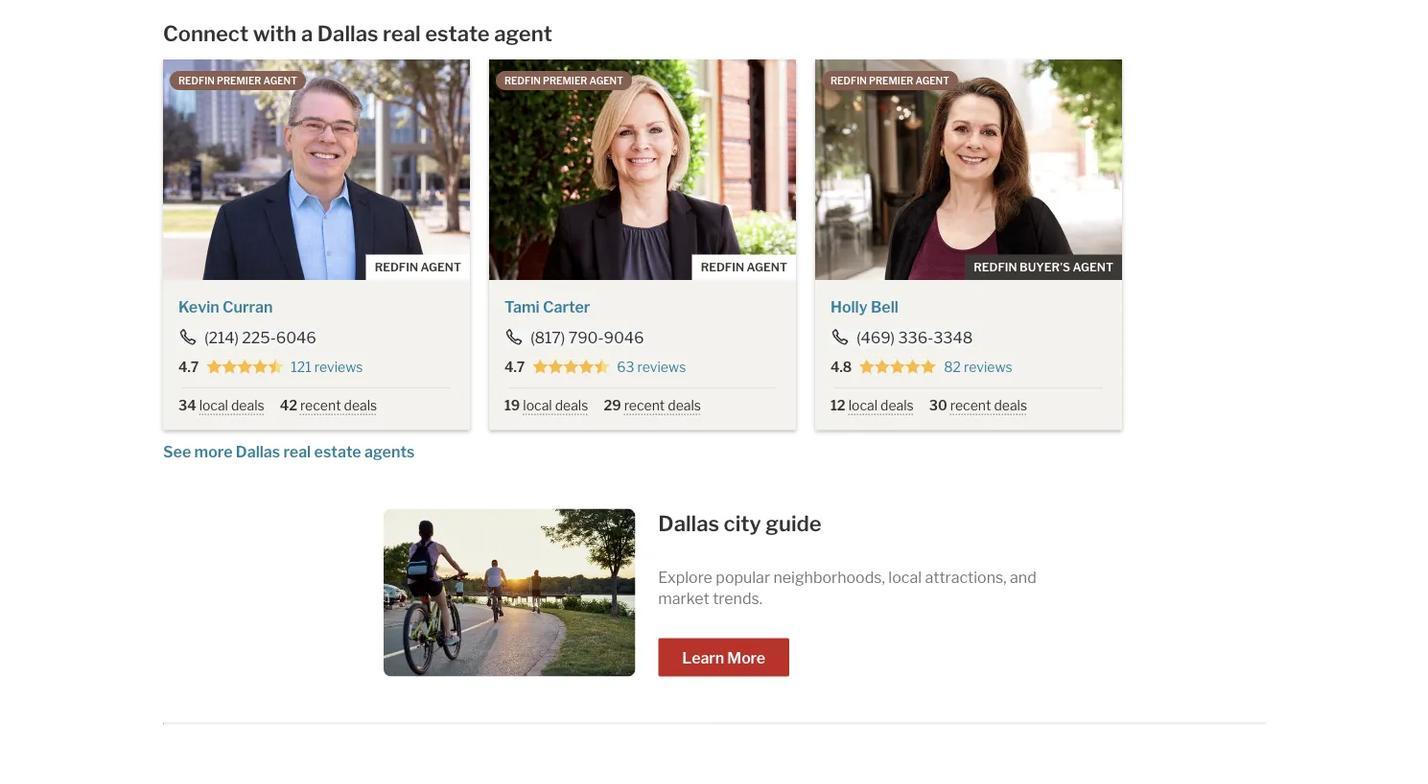 Task type: vqa. For each thing, say whether or not it's contained in the screenshot.


Task type: locate. For each thing, give the bounding box(es) containing it.
estate
[[425, 20, 490, 46], [314, 442, 361, 461]]

tami
[[504, 298, 540, 317]]

real
[[383, 20, 421, 46], [283, 442, 311, 461]]

reviews
[[314, 359, 363, 376], [637, 359, 686, 376], [964, 359, 1013, 376]]

see more dallas real estate agents
[[163, 442, 415, 461]]

deals
[[231, 397, 264, 413], [344, 397, 377, 413], [555, 397, 588, 413], [668, 397, 701, 413], [881, 397, 914, 413], [994, 397, 1027, 413]]

reviews for 3348
[[964, 359, 1013, 376]]

2 rating 4.7 out of 5 element from the left
[[533, 359, 609, 376]]

1 rating 4.7 out of 5 element from the left
[[207, 359, 283, 376]]

12
[[831, 397, 846, 413]]

learn more button
[[658, 638, 790, 676]]

recent right 30 at right bottom
[[950, 397, 991, 413]]

(817)
[[530, 329, 565, 347]]

4.8
[[831, 359, 852, 376]]

30
[[929, 397, 947, 413]]

guide
[[766, 510, 822, 536]]

deals for 30 recent deals
[[994, 397, 1027, 413]]

rating 4.7 out of 5 element down '(817) 790-9046' button
[[533, 359, 609, 376]]

local inside explore popular neighborhoods, local attractions, and market trends.
[[888, 568, 922, 586]]

rating 4.7 out of 5 element down (214) 225-6046 button
[[207, 359, 283, 376]]

4.7 up "34"
[[178, 359, 199, 376]]

redfin agent
[[375, 260, 461, 274], [701, 260, 787, 274]]

1 deals from the left
[[231, 397, 264, 413]]

82
[[944, 359, 961, 376]]

deals for 29 recent deals
[[668, 397, 701, 413]]

0 horizontal spatial reviews
[[314, 359, 363, 376]]

local
[[199, 397, 228, 413], [523, 397, 552, 413], [849, 397, 878, 413], [888, 568, 922, 586]]

2 redfin agent from the left
[[701, 260, 787, 274]]

336-
[[898, 329, 933, 347]]

local left attractions,
[[888, 568, 922, 586]]

2 reviews from the left
[[637, 359, 686, 376]]

(214)
[[204, 329, 239, 347]]

reviews right 121 in the left of the page
[[314, 359, 363, 376]]

1 horizontal spatial redfin premier agent
[[504, 75, 623, 87]]

learn
[[682, 649, 724, 667]]

2 recent from the left
[[624, 397, 665, 413]]

0 horizontal spatial premier
[[217, 75, 261, 87]]

1 redfin premier agent from the left
[[178, 75, 297, 87]]

63 reviews
[[617, 359, 686, 376]]

agent
[[494, 20, 552, 46]]

redfin
[[178, 75, 215, 87], [504, 75, 541, 87], [831, 75, 867, 87], [375, 260, 418, 274], [701, 260, 744, 274], [974, 260, 1017, 274]]

42
[[280, 397, 297, 413]]

agent
[[263, 75, 297, 87], [589, 75, 623, 87], [916, 75, 949, 87], [421, 260, 461, 274], [747, 260, 787, 274], [1073, 260, 1114, 274]]

2 deals from the left
[[344, 397, 377, 413]]

market
[[658, 589, 710, 608]]

local right 12
[[849, 397, 878, 413]]

premier
[[217, 75, 261, 87], [543, 75, 587, 87], [869, 75, 914, 87]]

4 deals from the left
[[668, 397, 701, 413]]

recent for (214) 225-6046
[[300, 397, 341, 413]]

1 horizontal spatial real
[[383, 20, 421, 46]]

1 recent from the left
[[300, 397, 341, 413]]

rating 4.7 out of 5 element for 225-
[[207, 359, 283, 376]]

9046
[[604, 329, 644, 347]]

redfin agent for (214) 225-6046
[[375, 260, 461, 274]]

kevin curran
[[178, 298, 273, 317]]

1 vertical spatial real
[[283, 442, 311, 461]]

deals down 82 reviews on the right top of the page
[[994, 397, 1027, 413]]

carter
[[543, 298, 590, 317]]

1 horizontal spatial premier
[[543, 75, 587, 87]]

recent right 42
[[300, 397, 341, 413]]

redfin agent for (817) 790-9046
[[701, 260, 787, 274]]

local right "34"
[[199, 397, 228, 413]]

redfin premier agent
[[178, 75, 297, 87], [504, 75, 623, 87], [831, 75, 949, 87]]

dallas
[[317, 20, 378, 46], [236, 442, 280, 461], [658, 510, 719, 536]]

explore popular neighborhoods, local attractions, and market trends.
[[658, 568, 1037, 608]]

1 horizontal spatial reviews
[[637, 359, 686, 376]]

reviews right 63
[[637, 359, 686, 376]]

3 reviews from the left
[[964, 359, 1013, 376]]

2 premier from the left
[[543, 75, 587, 87]]

local right 19
[[523, 397, 552, 413]]

2 horizontal spatial redfin premier agent
[[831, 75, 949, 87]]

local for (214) 225-6046
[[199, 397, 228, 413]]

3 premier from the left
[[869, 75, 914, 87]]

0 horizontal spatial dallas
[[236, 442, 280, 461]]

2 horizontal spatial premier
[[869, 75, 914, 87]]

1 premier from the left
[[217, 75, 261, 87]]

redfin buyer's agent
[[974, 260, 1114, 274]]

1 horizontal spatial rating 4.7 out of 5 element
[[533, 359, 609, 376]]

0 horizontal spatial estate
[[314, 442, 361, 461]]

1 horizontal spatial 4.7
[[504, 359, 525, 376]]

premier for carter
[[543, 75, 587, 87]]

deals for 34 local deals
[[231, 397, 264, 413]]

trends.
[[713, 589, 763, 608]]

estate left 'agent'
[[425, 20, 490, 46]]

deals left 42
[[231, 397, 264, 413]]

photo of tami carter image
[[489, 59, 796, 280]]

bell
[[871, 298, 899, 317]]

buyer's
[[1020, 260, 1071, 274]]

curran
[[223, 298, 273, 317]]

121
[[291, 359, 311, 376]]

0 horizontal spatial recent
[[300, 397, 341, 413]]

recent for (469) 336-3348
[[950, 397, 991, 413]]

1 vertical spatial estate
[[314, 442, 361, 461]]

deals down 121 reviews
[[344, 397, 377, 413]]

3 recent from the left
[[950, 397, 991, 413]]

0 horizontal spatial 4.7
[[178, 359, 199, 376]]

29 recent deals
[[604, 397, 701, 413]]

recent right 29
[[624, 397, 665, 413]]

0 horizontal spatial rating 4.7 out of 5 element
[[207, 359, 283, 376]]

photo of kevin curran image
[[163, 59, 470, 280]]

1 horizontal spatial estate
[[425, 20, 490, 46]]

0 horizontal spatial redfin agent
[[375, 260, 461, 274]]

deals left 29
[[555, 397, 588, 413]]

estate down 42 recent deals
[[314, 442, 361, 461]]

2 4.7 from the left
[[504, 359, 525, 376]]

6 deals from the left
[[994, 397, 1027, 413]]

holly bell link
[[831, 298, 899, 317]]

3 redfin premier agent from the left
[[831, 75, 949, 87]]

1 4.7 from the left
[[178, 359, 199, 376]]

2 horizontal spatial recent
[[950, 397, 991, 413]]

a
[[301, 20, 313, 46]]

5 deals from the left
[[881, 397, 914, 413]]

1 horizontal spatial recent
[[624, 397, 665, 413]]

real right a
[[383, 20, 421, 46]]

deals for 12 local deals
[[881, 397, 914, 413]]

connect
[[163, 20, 248, 46]]

0 vertical spatial dallas
[[317, 20, 378, 46]]

63
[[617, 359, 635, 376]]

4.7
[[178, 359, 199, 376], [504, 359, 525, 376]]

connect with a dallas real estate agent
[[163, 20, 552, 46]]

neighborhoods,
[[774, 568, 885, 586]]

2 horizontal spatial reviews
[[964, 359, 1013, 376]]

rating 4.8 out of 5 element
[[860, 359, 936, 376]]

reviews right '82'
[[964, 359, 1013, 376]]

deals down 63 reviews
[[668, 397, 701, 413]]

2 vertical spatial dallas
[[658, 510, 719, 536]]

rating 4.7 out of 5 element
[[207, 359, 283, 376], [533, 359, 609, 376]]

dallas right a
[[317, 20, 378, 46]]

0 vertical spatial real
[[383, 20, 421, 46]]

3 deals from the left
[[555, 397, 588, 413]]

dallas right more
[[236, 442, 280, 461]]

real down 42
[[283, 442, 311, 461]]

reviews for 9046
[[637, 359, 686, 376]]

deals down rating 4.8 out of 5 element
[[881, 397, 914, 413]]

1 horizontal spatial redfin agent
[[701, 260, 787, 274]]

2 horizontal spatial dallas
[[658, 510, 719, 536]]

agents
[[364, 442, 415, 461]]

0 horizontal spatial redfin premier agent
[[178, 75, 297, 87]]

tami carter
[[504, 298, 590, 317]]

more
[[194, 442, 233, 461]]

dallas left city
[[658, 510, 719, 536]]

4.7 for (817)
[[504, 359, 525, 376]]

1 reviews from the left
[[314, 359, 363, 376]]

recent
[[300, 397, 341, 413], [624, 397, 665, 413], [950, 397, 991, 413]]

4.7 for (214)
[[178, 359, 199, 376]]

1 redfin agent from the left
[[375, 260, 461, 274]]

2 redfin premier agent from the left
[[504, 75, 623, 87]]

1 horizontal spatial dallas
[[317, 20, 378, 46]]

4.7 up 19
[[504, 359, 525, 376]]

42 recent deals
[[280, 397, 377, 413]]



Task type: describe. For each thing, give the bounding box(es) containing it.
34
[[178, 397, 196, 413]]

learn more
[[682, 649, 766, 667]]

more
[[727, 649, 766, 667]]

see
[[163, 442, 191, 461]]

(469) 336-3348
[[856, 329, 973, 347]]

225-
[[242, 329, 276, 347]]

dallas image
[[384, 509, 635, 676]]

with
[[253, 20, 297, 46]]

(817) 790-9046 button
[[504, 329, 645, 347]]

recent for (817) 790-9046
[[624, 397, 665, 413]]

34 local deals
[[178, 397, 264, 413]]

1 vertical spatial dallas
[[236, 442, 280, 461]]

redfin premier agent for bell
[[831, 75, 949, 87]]

790-
[[568, 329, 604, 347]]

premier for bell
[[869, 75, 914, 87]]

deals for 42 recent deals
[[344, 397, 377, 413]]

29
[[604, 397, 621, 413]]

19
[[504, 397, 520, 413]]

(214) 225-6046
[[204, 329, 316, 347]]

local for (817) 790-9046
[[523, 397, 552, 413]]

redfin premier agent for carter
[[504, 75, 623, 87]]

redfin premier agent for curran
[[178, 75, 297, 87]]

kevin
[[178, 298, 219, 317]]

photo of holly bell image
[[815, 59, 1122, 280]]

tami carter link
[[504, 298, 590, 317]]

reviews for 6046
[[314, 359, 363, 376]]

(469) 336-3348 button
[[831, 329, 974, 347]]

(469)
[[856, 329, 895, 347]]

rating 4.7 out of 5 element for 790-
[[533, 359, 609, 376]]

82 reviews
[[944, 359, 1013, 376]]

premier for curran
[[217, 75, 261, 87]]

attractions,
[[925, 568, 1007, 586]]

3348
[[933, 329, 973, 347]]

and
[[1010, 568, 1037, 586]]

12 local deals
[[831, 397, 914, 413]]

dallas city guide
[[658, 510, 822, 536]]

6046
[[276, 329, 316, 347]]

holly
[[831, 298, 868, 317]]

(817) 790-9046
[[530, 329, 644, 347]]

30 recent deals
[[929, 397, 1027, 413]]

city
[[724, 510, 761, 536]]

explore
[[658, 568, 713, 586]]

0 vertical spatial estate
[[425, 20, 490, 46]]

19 local deals
[[504, 397, 588, 413]]

popular
[[716, 568, 770, 586]]

local for (469) 336-3348
[[849, 397, 878, 413]]

121 reviews
[[291, 359, 363, 376]]

0 horizontal spatial real
[[283, 442, 311, 461]]

(214) 225-6046 button
[[178, 329, 317, 347]]

deals for 19 local deals
[[555, 397, 588, 413]]

holly bell
[[831, 298, 899, 317]]

kevin curran link
[[178, 298, 273, 317]]



